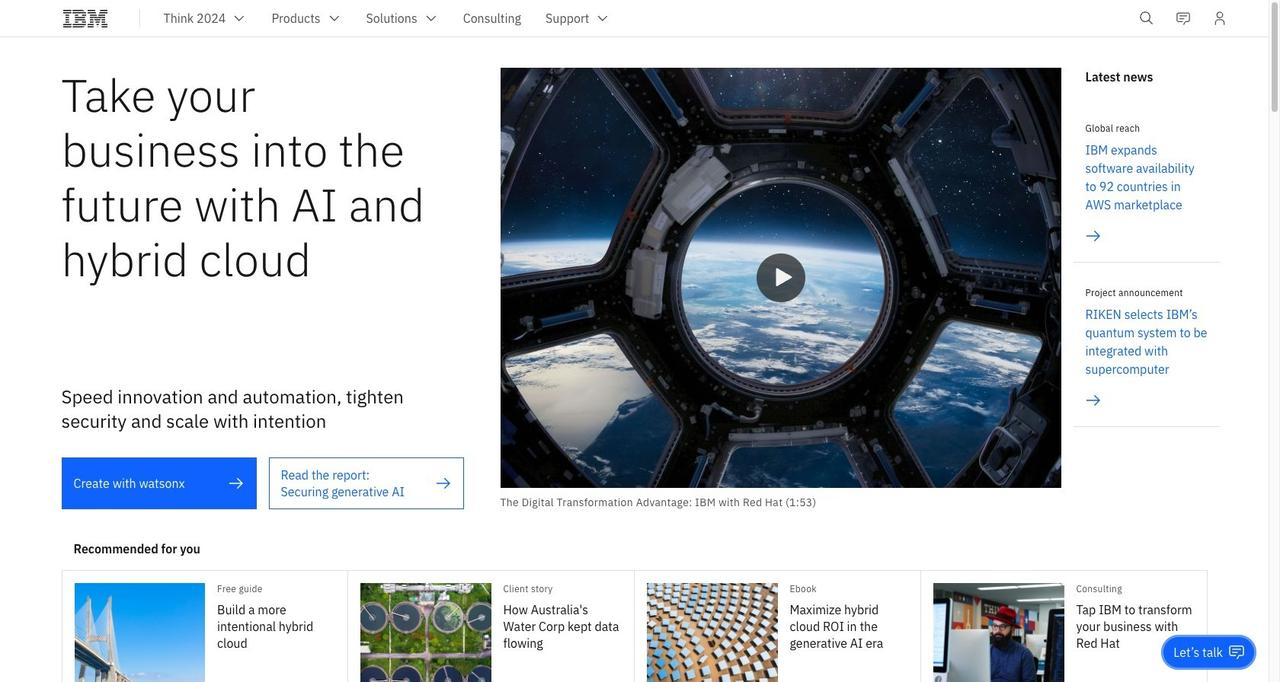 Task type: locate. For each thing, give the bounding box(es) containing it.
let's talk element
[[1174, 645, 1223, 662]]



